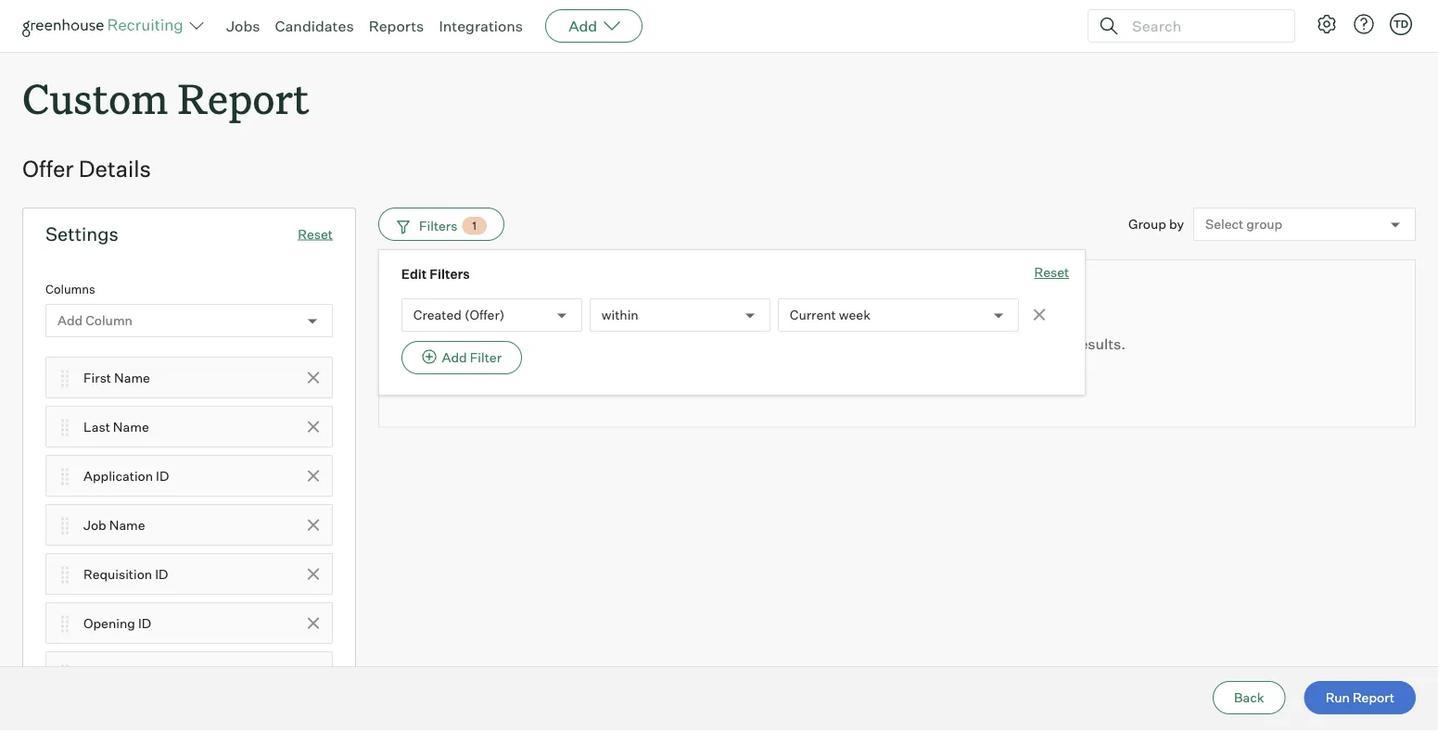 Task type: vqa. For each thing, say whether or not it's contained in the screenshot.
viewed associated with Recently viewed
no



Task type: locate. For each thing, give the bounding box(es) containing it.
last
[[83, 419, 110, 435]]

add
[[569, 17, 598, 35], [58, 313, 83, 329], [442, 350, 467, 366]]

group by
[[1129, 216, 1185, 233]]

your
[[914, 335, 945, 353]]

1 horizontal spatial add
[[442, 350, 467, 366]]

1 vertical spatial reset
[[1035, 265, 1070, 281]]

reset up more at top right
[[1035, 265, 1070, 281]]

jobs
[[226, 17, 260, 35]]

id right the application
[[156, 468, 169, 484]]

reset for edit filters
[[1035, 265, 1070, 281]]

0 vertical spatial report
[[178, 71, 309, 125]]

filters right edit
[[430, 266, 470, 283]]

id right opening
[[138, 616, 151, 632]]

name right job
[[109, 517, 145, 534]]

no
[[669, 335, 689, 353]]

id right requisition
[[155, 567, 168, 583]]

to
[[990, 335, 1005, 353]]

0 horizontal spatial reset link
[[298, 226, 333, 242]]

2 horizontal spatial add
[[569, 17, 598, 35]]

add inside button
[[442, 350, 467, 366]]

jobs link
[[226, 17, 260, 35]]

add for add
[[569, 17, 598, 35]]

select group
[[1206, 217, 1283, 233]]

reset left filter icon
[[298, 226, 333, 242]]

source
[[83, 665, 126, 681]]

2 vertical spatial name
[[109, 517, 145, 534]]

0 vertical spatial add
[[569, 17, 598, 35]]

1 vertical spatial reset link
[[1035, 264, 1070, 284]]

2 vertical spatial id
[[138, 616, 151, 632]]

1 horizontal spatial reset
[[1035, 265, 1070, 281]]

group
[[1247, 217, 1283, 233]]

job
[[83, 517, 106, 534]]

name
[[114, 370, 150, 386], [113, 419, 149, 435], [109, 517, 145, 534]]

1 horizontal spatial reset link
[[1035, 264, 1070, 284]]

2 vertical spatial add
[[442, 350, 467, 366]]

1 vertical spatial add
[[58, 313, 83, 329]]

0 horizontal spatial report
[[178, 71, 309, 125]]

id
[[156, 468, 169, 484], [155, 567, 168, 583], [138, 616, 151, 632]]

group
[[1129, 216, 1167, 233]]

0 vertical spatial reset link
[[298, 226, 333, 242]]

application
[[83, 468, 153, 484]]

reset link
[[298, 226, 333, 242], [1035, 264, 1070, 284]]

1 vertical spatial name
[[113, 419, 149, 435]]

custom
[[22, 71, 168, 125]]

configure image
[[1316, 13, 1339, 35]]

add inside popup button
[[569, 17, 598, 35]]

adjust
[[865, 335, 910, 353]]

name for last name
[[113, 419, 149, 435]]

1 vertical spatial id
[[155, 567, 168, 583]]

reset link left filter icon
[[298, 226, 333, 242]]

requisition
[[83, 567, 152, 583]]

matching
[[692, 335, 758, 353]]

requisition id
[[83, 567, 168, 583]]

results.
[[1074, 335, 1126, 353]]

name right first
[[114, 370, 150, 386]]

reset
[[298, 226, 333, 242], [1035, 265, 1070, 281]]

details
[[79, 155, 151, 183]]

0 horizontal spatial reset
[[298, 226, 333, 242]]

1 vertical spatial report
[[1353, 690, 1395, 706]]

report for custom report
[[178, 71, 309, 125]]

select
[[1206, 217, 1244, 233]]

integrations link
[[439, 17, 523, 35]]

0 vertical spatial reset
[[298, 226, 333, 242]]

candidates
[[275, 17, 354, 35]]

opening
[[83, 616, 135, 632]]

run report
[[1326, 690, 1395, 706]]

no matching records found. adjust your filters to see more results. row group
[[378, 260, 1417, 428]]

integrations
[[439, 17, 523, 35]]

edit
[[402, 266, 427, 283]]

report right run
[[1353, 690, 1395, 706]]

report inside run report button
[[1353, 690, 1395, 706]]

reports link
[[369, 17, 424, 35]]

filters left 1
[[419, 218, 458, 234]]

report down jobs
[[178, 71, 309, 125]]

name right last on the bottom left of page
[[113, 419, 149, 435]]

filters
[[419, 218, 458, 234], [430, 266, 470, 283]]

records
[[761, 335, 814, 353]]

report
[[178, 71, 309, 125], [1353, 690, 1395, 706]]

id for requisition id
[[155, 567, 168, 583]]

first name
[[83, 370, 150, 386]]

reset link up more at top right
[[1035, 264, 1070, 284]]

0 vertical spatial id
[[156, 468, 169, 484]]

created
[[414, 307, 462, 324]]

offer details
[[22, 155, 151, 183]]

id for opening id
[[138, 616, 151, 632]]

0 vertical spatial filters
[[419, 218, 458, 234]]

0 vertical spatial name
[[114, 370, 150, 386]]

application id
[[83, 468, 169, 484]]

0 horizontal spatial add
[[58, 313, 83, 329]]

job name
[[83, 517, 145, 534]]

add column
[[58, 313, 133, 329]]

created (offer)
[[414, 307, 505, 324]]

edit filters
[[402, 266, 470, 283]]

1 horizontal spatial report
[[1353, 690, 1395, 706]]

td button
[[1391, 13, 1413, 35]]



Task type: describe. For each thing, give the bounding box(es) containing it.
settings
[[45, 223, 119, 246]]

more
[[1035, 335, 1071, 353]]

filter image
[[394, 218, 410, 234]]

offer
[[22, 155, 74, 183]]

back button
[[1214, 682, 1286, 715]]

opening id
[[83, 616, 151, 632]]

1
[[473, 219, 477, 233]]

Search text field
[[1128, 13, 1278, 39]]

by
[[1170, 216, 1185, 233]]

name for first name
[[114, 370, 150, 386]]

add button
[[546, 9, 643, 43]]

current
[[790, 307, 837, 324]]

1 vertical spatial filters
[[430, 266, 470, 283]]

see
[[1008, 335, 1032, 353]]

reset link for settings
[[298, 226, 333, 242]]

no matching records found. adjust your filters to see more results.
[[669, 335, 1126, 353]]

report for run report
[[1353, 690, 1395, 706]]

greenhouse recruiting image
[[22, 15, 189, 37]]

week
[[839, 307, 871, 324]]

name for job name
[[109, 517, 145, 534]]

filter
[[470, 350, 502, 366]]

run report button
[[1305, 682, 1417, 715]]

columns
[[45, 282, 95, 297]]

first
[[83, 370, 111, 386]]

custom report
[[22, 71, 309, 125]]

filters
[[948, 335, 987, 353]]

reset for settings
[[298, 226, 333, 242]]

candidates link
[[275, 17, 354, 35]]

run
[[1326, 690, 1351, 706]]

column
[[86, 313, 133, 329]]

td button
[[1387, 9, 1417, 39]]

add for add column
[[58, 313, 83, 329]]

reports
[[369, 17, 424, 35]]

last name
[[83, 419, 149, 435]]

current week
[[790, 307, 871, 324]]

td
[[1394, 18, 1409, 30]]

back
[[1235, 690, 1265, 706]]

found.
[[817, 335, 862, 353]]

add filter
[[442, 350, 502, 366]]

id for application id
[[156, 468, 169, 484]]

add for add filter
[[442, 350, 467, 366]]

reset link for edit filters
[[1035, 264, 1070, 284]]

within
[[602, 307, 639, 324]]

add filter button
[[402, 342, 522, 375]]

(offer)
[[465, 307, 505, 324]]



